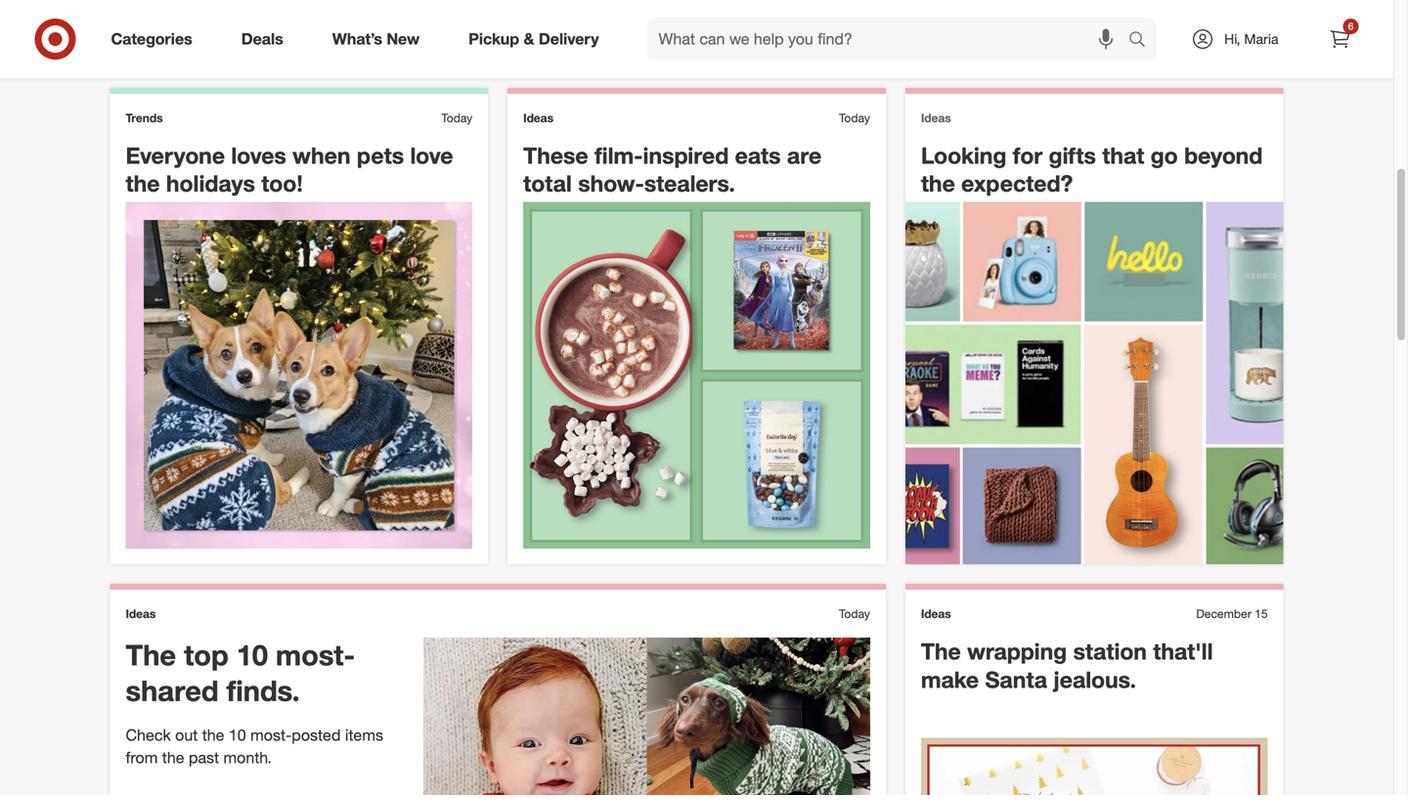 Task type: vqa. For each thing, say whether or not it's contained in the screenshot.
the bottommost open
no



Task type: describe. For each thing, give the bounding box(es) containing it.
go
[[1151, 142, 1179, 169]]

today for everyone loves when pets love the holidays too!
[[442, 110, 473, 125]]

15
[[1255, 607, 1268, 621]]

deals
[[241, 29, 283, 48]]

what's new
[[332, 29, 420, 48]]

shared
[[126, 674, 219, 708]]

december 15
[[1197, 607, 1268, 621]]

that'll
[[1154, 638, 1214, 665]]

pickup
[[469, 29, 520, 48]]

search button
[[1120, 18, 1167, 65]]

the wrapping station that'll make santa jealous.
[[921, 638, 1214, 694]]

posted
[[292, 726, 341, 745]]

hi, maria
[[1225, 30, 1279, 47]]

looking
[[921, 142, 1007, 169]]

for
[[1013, 142, 1043, 169]]

everyone
[[126, 142, 225, 169]]

What can we help you find? suggestions appear below search field
[[647, 18, 1134, 61]]

the up the past at the left
[[202, 726, 224, 745]]

hi,
[[1225, 30, 1241, 47]]

most- inside the top 10 most- shared finds.
[[276, 638, 355, 673]]

eats
[[735, 142, 781, 169]]

ideas up looking
[[921, 110, 952, 125]]

these film-inspired eats are total show-stealers.
[[524, 142, 822, 197]]

finds.
[[227, 674, 300, 708]]

expected?
[[962, 170, 1073, 197]]

stealers.
[[645, 170, 735, 197]]

new
[[387, 29, 420, 48]]

the down the out
[[162, 749, 184, 768]]

deals link
[[225, 18, 308, 61]]

6 link
[[1319, 18, 1362, 61]]

categories link
[[94, 18, 217, 61]]

inspired
[[643, 142, 729, 169]]

holiday brunch ideas the whole fam will crave. image
[[424, 0, 871, 53]]

&
[[524, 29, 535, 48]]

too!
[[261, 170, 303, 197]]

the top 10 most-shared finds. image
[[424, 638, 871, 795]]

top
[[184, 638, 229, 673]]

the wrapping station that'll make santa jealous. image
[[921, 738, 1268, 795]]

station
[[1074, 638, 1147, 665]]

ideas for these film-inspired eats are total show-stealers. image
[[524, 110, 554, 125]]

trends
[[126, 110, 163, 125]]

santa
[[986, 666, 1048, 694]]

categories
[[111, 29, 192, 48]]

ideas for the wrapping station that'll make santa jealous. image
[[921, 607, 952, 621]]

today for these film-inspired eats are total show-stealers.
[[839, 110, 871, 125]]

10 inside 'check out the 10 most-posted items from the past month.'
[[229, 726, 246, 745]]

items
[[345, 726, 384, 745]]

past
[[189, 749, 219, 768]]

make
[[921, 666, 979, 694]]



Task type: locate. For each thing, give the bounding box(es) containing it.
the up shared
[[126, 638, 176, 673]]

gifts
[[1049, 142, 1097, 169]]

the inside the top 10 most- shared finds.
[[126, 638, 176, 673]]

most- up "finds." on the bottom
[[276, 638, 355, 673]]

check
[[126, 726, 171, 745]]

search
[[1120, 31, 1167, 50]]

pets
[[357, 142, 404, 169]]

check out the 10 most-posted items from the past month.
[[126, 726, 384, 768]]

delivery
[[539, 29, 599, 48]]

1 vertical spatial 10
[[229, 726, 246, 745]]

when
[[293, 142, 351, 169]]

pickup & delivery link
[[452, 18, 624, 61]]

maria
[[1245, 30, 1279, 47]]

the up 'make'
[[921, 638, 961, 665]]

most- up month.
[[251, 726, 292, 745]]

the inside the wrapping station that'll make santa jealous.
[[921, 638, 961, 665]]

the inside everyone loves when pets love the holidays too!
[[126, 170, 160, 197]]

most- inside 'check out the 10 most-posted items from the past month.'
[[251, 726, 292, 745]]

6
[[1349, 20, 1354, 32]]

0 horizontal spatial the
[[126, 638, 176, 673]]

film-
[[595, 142, 643, 169]]

out
[[175, 726, 198, 745]]

what's
[[332, 29, 382, 48]]

collage of gift ideas image
[[906, 202, 1284, 565]]

jealous.
[[1054, 666, 1137, 694]]

loves
[[231, 142, 286, 169]]

ideas
[[524, 110, 554, 125], [921, 110, 952, 125], [126, 607, 156, 621], [921, 607, 952, 621]]

total
[[524, 170, 572, 197]]

love
[[410, 142, 453, 169]]

these film-inspired eats are total show-stealers. image
[[524, 202, 871, 549]]

2 the from the left
[[921, 638, 961, 665]]

beyond
[[1185, 142, 1263, 169]]

ideas up 'make'
[[921, 607, 952, 621]]

are
[[787, 142, 822, 169]]

ideas up 'these'
[[524, 110, 554, 125]]

the
[[126, 638, 176, 673], [921, 638, 961, 665]]

10
[[237, 638, 268, 673], [229, 726, 246, 745]]

the
[[126, 170, 160, 197], [921, 170, 956, 197], [202, 726, 224, 745], [162, 749, 184, 768]]

pickup & delivery
[[469, 29, 599, 48]]

looking for gifts that go beyond the expected?
[[921, 142, 1263, 197]]

these
[[524, 142, 589, 169]]

the for the top 10 most- shared finds.
[[126, 638, 176, 673]]

that
[[1103, 142, 1145, 169]]

wrapping
[[968, 638, 1068, 665]]

month.
[[224, 749, 272, 768]]

ideas for the top 10 most-shared finds. image
[[126, 607, 156, 621]]

the down everyone
[[126, 170, 160, 197]]

1 the from the left
[[126, 638, 176, 673]]

most-
[[276, 638, 355, 673], [251, 726, 292, 745]]

from
[[126, 749, 158, 768]]

the inside looking for gifts that go beyond the expected?
[[921, 170, 956, 197]]

the top 10 most- shared finds.
[[126, 638, 355, 708]]

10 inside the top 10 most- shared finds.
[[237, 638, 268, 673]]

ideas up shared
[[126, 607, 156, 621]]

everyone loves when pets love the holidays too!
[[126, 142, 453, 197]]

december
[[1197, 607, 1252, 621]]

0 vertical spatial 10
[[237, 638, 268, 673]]

1 horizontal spatial the
[[921, 638, 961, 665]]

10 up month.
[[229, 726, 246, 745]]

today
[[442, 110, 473, 125], [839, 110, 871, 125], [839, 607, 871, 621]]

0 vertical spatial most-
[[276, 638, 355, 673]]

show-
[[578, 170, 645, 197]]

1 vertical spatial most-
[[251, 726, 292, 745]]

10 up "finds." on the bottom
[[237, 638, 268, 673]]

the down looking
[[921, 170, 956, 197]]

holidays
[[166, 170, 255, 197]]

collage of people showing off their #targetstyle image
[[906, 0, 1284, 68]]

what's new link
[[316, 18, 444, 61]]

everyone loves when pets love the holidays too! image
[[126, 202, 473, 549]]

the for the wrapping station that'll make santa jealous.
[[921, 638, 961, 665]]



